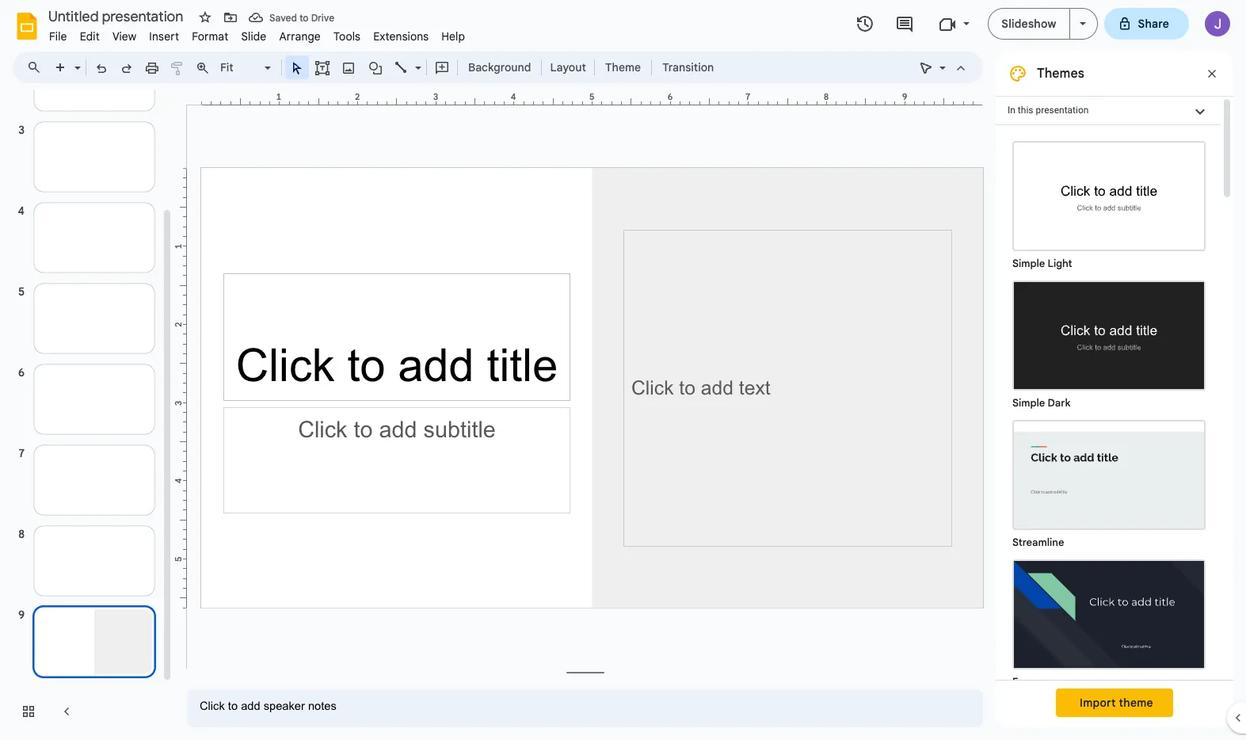 Task type: describe. For each thing, give the bounding box(es) containing it.
format menu item
[[186, 27, 235, 46]]

transition
[[663, 60, 714, 74]]

Simple Light radio
[[1005, 133, 1214, 740]]

in
[[1008, 105, 1016, 116]]

to
[[300, 11, 309, 23]]

simple for simple dark
[[1013, 396, 1045, 410]]

Zoom field
[[216, 56, 278, 79]]

transition button
[[656, 55, 721, 79]]

in this presentation
[[1008, 105, 1089, 116]]

arrange
[[279, 29, 321, 44]]

light
[[1048, 257, 1073, 270]]

share
[[1138, 17, 1170, 31]]

this
[[1018, 105, 1034, 116]]

edit
[[80, 29, 100, 44]]

presentation options image
[[1080, 22, 1086, 25]]

focus
[[1013, 675, 1042, 689]]

dark
[[1048, 396, 1071, 410]]

themes
[[1037, 66, 1085, 82]]

slideshow
[[1002, 17, 1057, 31]]

themes section
[[996, 52, 1234, 740]]

layout button
[[546, 55, 591, 79]]

view menu item
[[106, 27, 143, 46]]

option group inside themes section
[[996, 125, 1221, 740]]

Simple Dark radio
[[1005, 273, 1214, 412]]

import theme
[[1080, 696, 1154, 710]]

file menu item
[[43, 27, 73, 46]]

menu bar inside menu bar banner
[[43, 21, 472, 47]]

theme
[[1119, 696, 1154, 710]]

tools
[[334, 29, 361, 44]]

Menus field
[[20, 56, 55, 78]]

theme button
[[598, 55, 648, 79]]

insert image image
[[340, 56, 358, 78]]

saved to drive
[[269, 11, 335, 23]]

Rename text field
[[43, 6, 193, 25]]

extensions menu item
[[367, 27, 435, 46]]

arrange menu item
[[273, 27, 327, 46]]

simple light
[[1013, 257, 1073, 270]]

slide
[[241, 29, 267, 44]]

Zoom text field
[[218, 56, 262, 78]]

share button
[[1104, 8, 1190, 40]]

file
[[49, 29, 67, 44]]

simple for simple light
[[1013, 257, 1045, 270]]

menu bar banner
[[0, 0, 1247, 740]]

import
[[1080, 696, 1116, 710]]

layout
[[550, 60, 586, 74]]

help
[[442, 29, 465, 44]]



Task type: vqa. For each thing, say whether or not it's contained in the screenshot.
Transition
yes



Task type: locate. For each thing, give the bounding box(es) containing it.
1 vertical spatial simple
[[1013, 396, 1045, 410]]

theme
[[605, 60, 641, 74]]

help menu item
[[435, 27, 472, 46]]

navigation
[[0, 0, 174, 740]]

saved
[[269, 11, 297, 23]]

option group containing simple light
[[996, 125, 1221, 740]]

menu bar
[[43, 21, 472, 47]]

Star checkbox
[[194, 6, 216, 29]]

menu bar containing file
[[43, 21, 472, 47]]

drive
[[311, 11, 335, 23]]

simple
[[1013, 257, 1045, 270], [1013, 396, 1045, 410]]

Streamline radio
[[1005, 412, 1214, 552]]

option group
[[996, 125, 1221, 740]]

background button
[[461, 55, 538, 79]]

saved to drive button
[[245, 6, 339, 29]]

view
[[112, 29, 137, 44]]

background
[[468, 60, 531, 74]]

mode and view toolbar
[[914, 52, 974, 83]]

in this presentation tab
[[996, 96, 1221, 125]]

format
[[192, 29, 229, 44]]

simple left "light" on the right of the page
[[1013, 257, 1045, 270]]

new slide with layout image
[[71, 57, 81, 63]]

presentation
[[1036, 105, 1089, 116]]

slideshow button
[[989, 8, 1070, 40]]

insert
[[149, 29, 179, 44]]

simple dark
[[1013, 396, 1071, 410]]

slide menu item
[[235, 27, 273, 46]]

1 simple from the top
[[1013, 257, 1045, 270]]

simple left dark
[[1013, 396, 1045, 410]]

0 vertical spatial simple
[[1013, 257, 1045, 270]]

2 simple from the top
[[1013, 396, 1045, 410]]

tools menu item
[[327, 27, 367, 46]]

shape image
[[367, 56, 385, 78]]

insert menu item
[[143, 27, 186, 46]]

simple inside option
[[1013, 396, 1045, 410]]

Focus radio
[[1005, 552, 1214, 691]]

themes application
[[0, 0, 1247, 740]]

extensions
[[373, 29, 429, 44]]

edit menu item
[[73, 27, 106, 46]]

simple inside radio
[[1013, 257, 1045, 270]]

import theme button
[[1057, 689, 1174, 717]]

streamline
[[1013, 536, 1065, 549]]

main toolbar
[[47, 55, 722, 79]]



